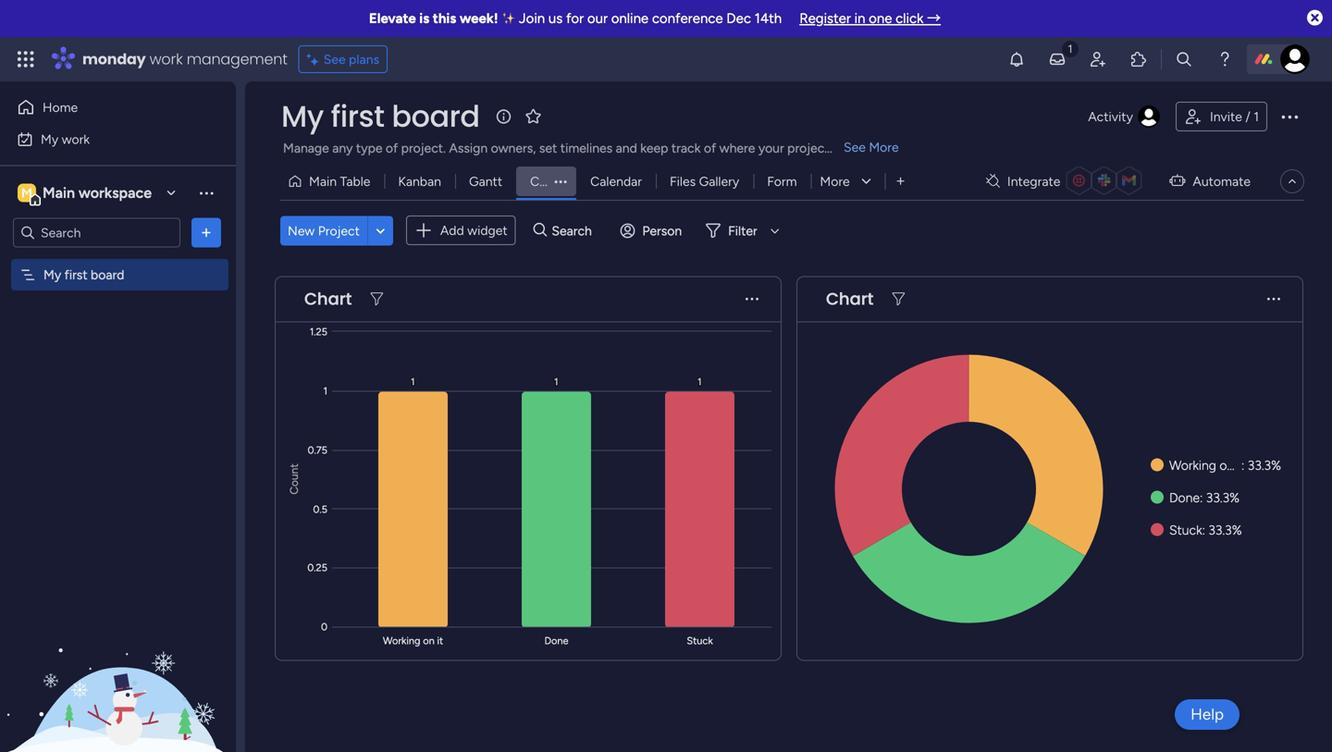 Task type: describe. For each thing, give the bounding box(es) containing it.
monday work management
[[82, 49, 288, 69]]

more inside button
[[820, 174, 850, 189]]

our
[[588, 10, 608, 27]]

new project
[[288, 223, 360, 239]]

track
[[672, 140, 701, 156]]

→
[[928, 10, 941, 27]]

: for stuck : 33.3%
[[1203, 523, 1206, 538]]

your
[[759, 140, 785, 156]]

/
[[1246, 109, 1251, 124]]

search everything image
[[1176, 50, 1194, 68]]

elevate is this week! ✨ join us for our online conference dec 14th
[[369, 10, 782, 27]]

1 image
[[1063, 38, 1079, 59]]

see plans button
[[299, 45, 388, 73]]

automate
[[1194, 174, 1251, 189]]

workspace image
[[18, 183, 36, 203]]

see plans
[[324, 51, 380, 67]]

it
[[1238, 458, 1246, 473]]

click
[[896, 10, 924, 27]]

board inside list box
[[91, 267, 124, 283]]

done
[[1170, 490, 1201, 506]]

: for done : 33.3%
[[1201, 490, 1204, 506]]

person button
[[613, 216, 693, 246]]

project
[[318, 223, 360, 239]]

and
[[616, 140, 638, 156]]

0 vertical spatial options image
[[1279, 106, 1301, 128]]

done : 33.3%
[[1170, 490, 1240, 506]]

see for see more
[[844, 139, 866, 155]]

join
[[519, 10, 545, 27]]

management
[[187, 49, 288, 69]]

activity button
[[1081, 102, 1169, 131]]

add widget button
[[406, 216, 516, 245]]

2 horizontal spatial chart
[[827, 287, 874, 311]]

add to favorites image
[[524, 107, 543, 125]]

table
[[340, 174, 371, 189]]

help image
[[1216, 50, 1235, 68]]

new project button
[[280, 216, 367, 246]]

set
[[540, 140, 558, 156]]

register in one click →
[[800, 10, 941, 27]]

dec
[[727, 10, 752, 27]]

this
[[433, 10, 457, 27]]

home button
[[11, 93, 199, 122]]

1 horizontal spatial board
[[392, 96, 480, 137]]

online
[[612, 10, 649, 27]]

My first board field
[[277, 96, 485, 137]]

in
[[855, 10, 866, 27]]

v2 funnel image
[[893, 293, 905, 306]]

gantt button
[[455, 167, 517, 196]]

options image inside chart button
[[548, 176, 575, 187]]

add view image
[[897, 175, 905, 188]]

stuck
[[1170, 523, 1203, 538]]

Search field
[[547, 218, 603, 244]]

where
[[720, 140, 756, 156]]

workspace selection element
[[18, 182, 155, 206]]

1 more dots image from the left
[[746, 293, 759, 306]]

invite / 1
[[1211, 109, 1260, 124]]

plans
[[349, 51, 380, 67]]

calendar button
[[577, 167, 656, 196]]

help
[[1191, 705, 1225, 724]]

inbox image
[[1049, 50, 1067, 68]]

working on it : 33.3%
[[1170, 458, 1282, 473]]

v2 funnel image
[[371, 293, 383, 306]]

add widget
[[440, 223, 508, 238]]

see more
[[844, 139, 899, 155]]

see more link
[[842, 138, 901, 156]]

type
[[356, 140, 383, 156]]

person
[[643, 223, 682, 239]]

gallery
[[699, 174, 740, 189]]

files gallery
[[670, 174, 740, 189]]

main for main workspace
[[43, 184, 75, 202]]

14th
[[755, 10, 782, 27]]

more button
[[811, 167, 885, 196]]

manage
[[283, 140, 329, 156]]

see for see plans
[[324, 51, 346, 67]]

Search in workspace field
[[39, 222, 155, 243]]

invite members image
[[1089, 50, 1108, 68]]

1 horizontal spatial more
[[869, 139, 899, 155]]

main table
[[309, 174, 371, 189]]

one
[[869, 10, 893, 27]]

files
[[670, 174, 696, 189]]

main table button
[[280, 167, 385, 196]]

apps image
[[1130, 50, 1149, 68]]

2 vertical spatial options image
[[197, 224, 216, 242]]

assign
[[449, 140, 488, 156]]

help button
[[1176, 700, 1240, 730]]

week!
[[460, 10, 498, 27]]

elevate
[[369, 10, 416, 27]]

my first board inside list box
[[44, 267, 124, 283]]

chart button
[[517, 167, 577, 196]]

stuck : 33.3%
[[1170, 523, 1243, 538]]

keep
[[641, 140, 669, 156]]

new
[[288, 223, 315, 239]]

on
[[1220, 458, 1235, 473]]



Task type: vqa. For each thing, say whether or not it's contained in the screenshot.
the monday button
no



Task type: locate. For each thing, give the bounding box(es) containing it.
kanban
[[398, 174, 441, 189]]

board down search in workspace field
[[91, 267, 124, 283]]

manage any type of project. assign owners, set timelines and keep track of where your project stands.
[[283, 140, 874, 156]]

options image
[[1279, 106, 1301, 128], [548, 176, 575, 187], [197, 224, 216, 242]]

main workspace
[[43, 184, 152, 202]]

2 vertical spatial :
[[1203, 523, 1206, 538]]

first
[[331, 96, 385, 137], [64, 267, 88, 283]]

my work button
[[11, 124, 199, 154]]

options image down workspace options image
[[197, 224, 216, 242]]

form
[[768, 174, 797, 189]]

register
[[800, 10, 852, 27]]

conference
[[652, 10, 723, 27]]

my first board up 'type' at top left
[[281, 96, 480, 137]]

work for my
[[62, 131, 90, 147]]

is
[[420, 10, 430, 27]]

gantt
[[469, 174, 503, 189]]

2 horizontal spatial options image
[[1279, 106, 1301, 128]]

show board description image
[[493, 107, 515, 126]]

m
[[21, 185, 32, 201]]

main
[[309, 174, 337, 189], [43, 184, 75, 202]]

0 horizontal spatial main
[[43, 184, 75, 202]]

0 vertical spatial work
[[150, 49, 183, 69]]

1 horizontal spatial of
[[704, 140, 717, 156]]

33.3% for done : 33.3%
[[1207, 490, 1240, 506]]

select product image
[[17, 50, 35, 68]]

chart left v2 funnel image
[[827, 287, 874, 311]]

of right 'type' at top left
[[386, 140, 398, 156]]

: up stuck : 33.3%
[[1201, 490, 1204, 506]]

home
[[43, 100, 78, 115]]

project.
[[401, 140, 446, 156]]

33.3% right it
[[1248, 458, 1282, 473]]

v2 search image
[[534, 220, 547, 241]]

of
[[386, 140, 398, 156], [704, 140, 717, 156]]

more up the "add view" icon
[[869, 139, 899, 155]]

stands.
[[833, 140, 874, 156]]

integrate
[[1008, 174, 1061, 189]]

2 more dots image from the left
[[1268, 293, 1281, 306]]

0 horizontal spatial see
[[324, 51, 346, 67]]

33.3% down the done : 33.3%
[[1209, 523, 1243, 538]]

chart
[[531, 174, 563, 189], [305, 287, 352, 311], [827, 287, 874, 311]]

main inside workspace selection element
[[43, 184, 75, 202]]

first up 'type' at top left
[[331, 96, 385, 137]]

my work
[[41, 131, 90, 147]]

work
[[150, 49, 183, 69], [62, 131, 90, 147]]

register in one click → link
[[800, 10, 941, 27]]

33.3%
[[1248, 458, 1282, 473], [1207, 490, 1240, 506], [1209, 523, 1243, 538]]

0 horizontal spatial board
[[91, 267, 124, 283]]

widget
[[468, 223, 508, 238]]

timelines
[[561, 140, 613, 156]]

my down search in workspace field
[[44, 267, 61, 283]]

0 vertical spatial first
[[331, 96, 385, 137]]

0 vertical spatial see
[[324, 51, 346, 67]]

option
[[0, 258, 236, 262]]

1 vertical spatial my first board
[[44, 267, 124, 283]]

1 horizontal spatial more dots image
[[1268, 293, 1281, 306]]

work down home
[[62, 131, 90, 147]]

main left table
[[309, 174, 337, 189]]

✨
[[502, 10, 516, 27]]

1 vertical spatial more
[[820, 174, 850, 189]]

1 horizontal spatial work
[[150, 49, 183, 69]]

33.3% down working on it : 33.3%
[[1207, 490, 1240, 506]]

options image right 1 at right
[[1279, 106, 1301, 128]]

0 vertical spatial my first board
[[281, 96, 480, 137]]

chart for options image inside the chart button
[[531, 174, 563, 189]]

: right on
[[1242, 458, 1245, 473]]

chart inside button
[[531, 174, 563, 189]]

0 horizontal spatial options image
[[197, 224, 216, 242]]

0 horizontal spatial more dots image
[[746, 293, 759, 306]]

0 horizontal spatial first
[[64, 267, 88, 283]]

main inside button
[[309, 174, 337, 189]]

first inside list box
[[64, 267, 88, 283]]

1
[[1254, 109, 1260, 124]]

0 vertical spatial more
[[869, 139, 899, 155]]

autopilot image
[[1170, 169, 1186, 192]]

us
[[549, 10, 563, 27]]

my first board
[[281, 96, 480, 137], [44, 267, 124, 283]]

1 horizontal spatial my first board
[[281, 96, 480, 137]]

my inside list box
[[44, 267, 61, 283]]

files gallery button
[[656, 167, 754, 196]]

0 horizontal spatial more
[[820, 174, 850, 189]]

my first board list box
[[0, 255, 236, 541]]

arrow down image
[[764, 220, 787, 242]]

chart for v2 funnel icon
[[305, 287, 352, 311]]

filter
[[729, 223, 758, 239]]

1 vertical spatial options image
[[548, 176, 575, 187]]

0 horizontal spatial of
[[386, 140, 398, 156]]

chart left v2 funnel icon
[[305, 287, 352, 311]]

1 horizontal spatial chart
[[531, 174, 563, 189]]

lottie animation image
[[0, 566, 236, 753]]

form button
[[754, 167, 811, 196]]

add
[[440, 223, 464, 238]]

work for monday
[[150, 49, 183, 69]]

1 of from the left
[[386, 140, 398, 156]]

1 vertical spatial first
[[64, 267, 88, 283]]

33.3% for stuck : 33.3%
[[1209, 523, 1243, 538]]

main right workspace icon
[[43, 184, 75, 202]]

0 horizontal spatial chart
[[305, 287, 352, 311]]

work right 'monday'
[[150, 49, 183, 69]]

my
[[281, 96, 324, 137], [41, 131, 59, 147], [44, 267, 61, 283]]

1 horizontal spatial main
[[309, 174, 337, 189]]

more
[[869, 139, 899, 155], [820, 174, 850, 189]]

notifications image
[[1008, 50, 1027, 68]]

my inside button
[[41, 131, 59, 147]]

0 vertical spatial board
[[392, 96, 480, 137]]

workspace options image
[[197, 184, 216, 202]]

2 vertical spatial 33.3%
[[1209, 523, 1243, 538]]

work inside button
[[62, 131, 90, 147]]

board up project.
[[392, 96, 480, 137]]

1 vertical spatial 33.3%
[[1207, 490, 1240, 506]]

activity
[[1089, 109, 1134, 124]]

see inside button
[[324, 51, 346, 67]]

dapulse integrations image
[[987, 174, 1001, 188]]

for
[[566, 10, 584, 27]]

0 horizontal spatial work
[[62, 131, 90, 147]]

first down search in workspace field
[[64, 267, 88, 283]]

of right the track
[[704, 140, 717, 156]]

board
[[392, 96, 480, 137], [91, 267, 124, 283]]

chart down set
[[531, 174, 563, 189]]

1 horizontal spatial see
[[844, 139, 866, 155]]

options image down set
[[548, 176, 575, 187]]

calendar
[[591, 174, 642, 189]]

invite / 1 button
[[1176, 102, 1268, 131]]

1 vertical spatial see
[[844, 139, 866, 155]]

kanban button
[[385, 167, 455, 196]]

more down stands.
[[820, 174, 850, 189]]

working
[[1170, 458, 1217, 473]]

see
[[324, 51, 346, 67], [844, 139, 866, 155]]

more dots image
[[746, 293, 759, 306], [1268, 293, 1281, 306]]

lottie animation element
[[0, 566, 236, 753]]

john smith image
[[1281, 44, 1311, 74]]

0 vertical spatial 33.3%
[[1248, 458, 1282, 473]]

2 of from the left
[[704, 140, 717, 156]]

1 horizontal spatial first
[[331, 96, 385, 137]]

see up more button
[[844, 139, 866, 155]]

any
[[333, 140, 353, 156]]

angle down image
[[376, 224, 385, 238]]

:
[[1242, 458, 1245, 473], [1201, 490, 1204, 506], [1203, 523, 1206, 538]]

project
[[788, 140, 830, 156]]

1 horizontal spatial options image
[[548, 176, 575, 187]]

: down the done : 33.3%
[[1203, 523, 1206, 538]]

my down home
[[41, 131, 59, 147]]

invite
[[1211, 109, 1243, 124]]

filter button
[[699, 216, 787, 246]]

1 vertical spatial work
[[62, 131, 90, 147]]

see left plans
[[324, 51, 346, 67]]

1 vertical spatial :
[[1201, 490, 1204, 506]]

1 vertical spatial board
[[91, 267, 124, 283]]

my up manage
[[281, 96, 324, 137]]

owners,
[[491, 140, 536, 156]]

workspace
[[79, 184, 152, 202]]

0 vertical spatial :
[[1242, 458, 1245, 473]]

my first board down search in workspace field
[[44, 267, 124, 283]]

main for main table
[[309, 174, 337, 189]]

monday
[[82, 49, 146, 69]]

collapse board header image
[[1286, 174, 1301, 189]]

0 horizontal spatial my first board
[[44, 267, 124, 283]]



